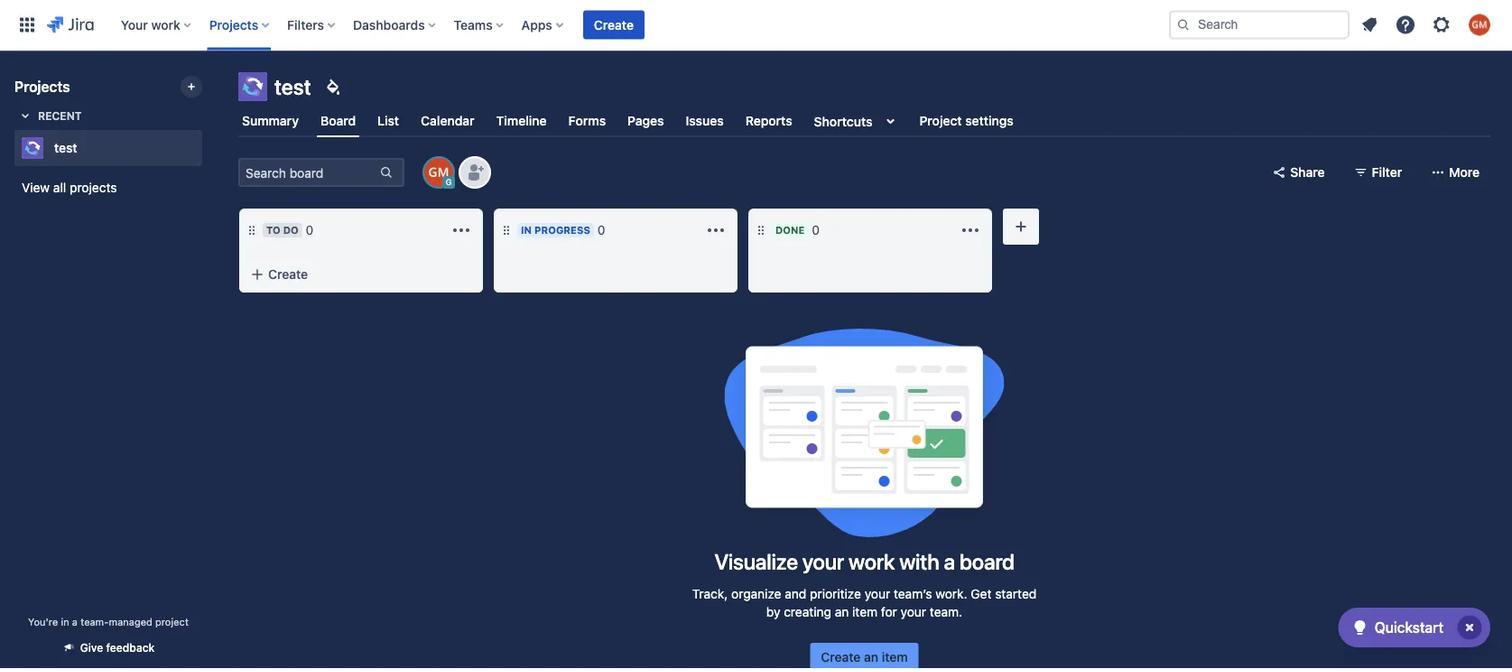 Task type: describe. For each thing, give the bounding box(es) containing it.
view all projects
[[22, 180, 117, 195]]

done
[[776, 224, 805, 236]]

project
[[155, 616, 189, 628]]

track,
[[692, 587, 728, 601]]

1 horizontal spatial work
[[849, 549, 895, 574]]

do
[[283, 224, 299, 236]]

1 horizontal spatial your
[[865, 587, 891, 601]]

create an item
[[821, 650, 908, 665]]

teams button
[[449, 10, 511, 39]]

summary
[[242, 113, 299, 128]]

your work button
[[115, 10, 198, 39]]

team.
[[930, 605, 963, 620]]

filters
[[287, 17, 324, 32]]

2 column actions menu image from the left
[[705, 219, 727, 241]]

reports link
[[742, 105, 796, 137]]

done 0
[[776, 223, 820, 238]]

in
[[61, 616, 69, 628]]

filter button
[[1343, 158, 1414, 187]]

add to starred image
[[197, 137, 219, 159]]

dismiss quickstart image
[[1456, 613, 1485, 642]]

calendar
[[421, 113, 475, 128]]

filters button
[[282, 10, 342, 39]]

visualize your work with a board
[[715, 549, 1015, 574]]

give
[[80, 642, 103, 654]]

list
[[378, 113, 399, 128]]

primary element
[[11, 0, 1170, 50]]

creating
[[784, 605, 832, 620]]

visualize
[[715, 549, 798, 574]]

view
[[22, 180, 50, 195]]

filter
[[1372, 165, 1403, 180]]

dashboards button
[[348, 10, 443, 39]]

1 vertical spatial create button
[[239, 258, 483, 291]]

shortcuts
[[814, 114, 873, 128]]

0 for in progress 0
[[598, 223, 606, 238]]

quickstart
[[1375, 619, 1444, 636]]

create inside primary element
[[594, 17, 634, 32]]

forms link
[[565, 105, 610, 137]]

reports
[[746, 113, 793, 128]]

timeline
[[496, 113, 547, 128]]

list link
[[374, 105, 403, 137]]

projects
[[70, 180, 117, 195]]

0 horizontal spatial projects
[[14, 78, 70, 95]]

started
[[995, 587, 1037, 601]]

projects inside popup button
[[209, 17, 258, 32]]

your profile and settings image
[[1469, 14, 1491, 36]]

create button inside primary element
[[583, 10, 645, 39]]

share
[[1291, 165, 1325, 180]]

pages link
[[624, 105, 668, 137]]

set background color image
[[322, 76, 344, 98]]

Search board text field
[[240, 160, 378, 185]]

give feedback button
[[51, 633, 166, 662]]

notifications image
[[1359, 14, 1381, 36]]

check image
[[1350, 617, 1372, 639]]

item inside button
[[882, 650, 908, 665]]

project settings
[[920, 113, 1014, 128]]

board
[[321, 113, 356, 128]]



Task type: locate. For each thing, give the bounding box(es) containing it.
0 horizontal spatial work
[[151, 17, 180, 32]]

project settings link
[[916, 105, 1018, 137]]

appswitcher icon image
[[16, 14, 38, 36]]

quickstart button
[[1339, 608, 1491, 648]]

test
[[275, 74, 311, 99], [54, 140, 77, 155]]

1 horizontal spatial an
[[864, 650, 879, 665]]

feedback
[[106, 642, 155, 654]]

0 horizontal spatial create
[[268, 267, 308, 282]]

work inside 'popup button'
[[151, 17, 180, 32]]

create button down do
[[239, 258, 483, 291]]

projects left filters
[[209, 17, 258, 32]]

board
[[960, 549, 1015, 574]]

an down prioritize
[[835, 605, 849, 620]]

2 vertical spatial create
[[821, 650, 861, 665]]

0 vertical spatial create button
[[583, 10, 645, 39]]

work right your
[[151, 17, 180, 32]]

2 0 from the left
[[598, 223, 606, 238]]

1 vertical spatial work
[[849, 549, 895, 574]]

0 vertical spatial test
[[275, 74, 311, 99]]

1 horizontal spatial 0
[[598, 223, 606, 238]]

your
[[121, 17, 148, 32]]

giulia masi image
[[424, 158, 453, 187]]

forms
[[569, 113, 606, 128]]

0 vertical spatial your
[[803, 549, 844, 574]]

test link
[[14, 130, 195, 166]]

0 horizontal spatial test
[[54, 140, 77, 155]]

create down creating
[[821, 650, 861, 665]]

create down do
[[268, 267, 308, 282]]

help image
[[1395, 14, 1417, 36]]

item
[[853, 605, 878, 620], [882, 650, 908, 665]]

1 vertical spatial an
[[864, 650, 879, 665]]

1 vertical spatial test
[[54, 140, 77, 155]]

in progress 0
[[521, 223, 606, 238]]

all
[[53, 180, 66, 195]]

and
[[785, 587, 807, 601]]

with
[[900, 549, 940, 574]]

your down 'team's'
[[901, 605, 927, 620]]

to
[[266, 224, 281, 236]]

calendar link
[[417, 105, 478, 137]]

0 for to do 0
[[306, 223, 314, 238]]

1 vertical spatial a
[[72, 616, 78, 628]]

a right with on the right
[[944, 549, 955, 574]]

banner
[[0, 0, 1513, 51]]

1 vertical spatial projects
[[14, 78, 70, 95]]

1 horizontal spatial test
[[275, 74, 311, 99]]

your up prioritize
[[803, 549, 844, 574]]

work
[[151, 17, 180, 32], [849, 549, 895, 574]]

project
[[920, 113, 962, 128]]

1 0 from the left
[[306, 223, 314, 238]]

projects
[[209, 17, 258, 32], [14, 78, 70, 95]]

apps button
[[516, 10, 571, 39]]

0 vertical spatial an
[[835, 605, 849, 620]]

column actions menu image
[[451, 219, 472, 241], [705, 219, 727, 241]]

more
[[1450, 165, 1480, 180]]

0 horizontal spatial an
[[835, 605, 849, 620]]

0 horizontal spatial column actions menu image
[[451, 219, 472, 241]]

create button
[[583, 10, 645, 39], [239, 258, 483, 291]]

Search field
[[1170, 10, 1350, 39]]

your
[[803, 549, 844, 574], [865, 587, 891, 601], [901, 605, 927, 620]]

test down recent
[[54, 140, 77, 155]]

create project image
[[184, 79, 199, 94]]

shortcuts button
[[811, 105, 905, 137]]

0 vertical spatial projects
[[209, 17, 258, 32]]

banner containing your work
[[0, 0, 1513, 51]]

0 horizontal spatial create button
[[239, 258, 483, 291]]

create an item button
[[810, 643, 919, 669]]

an inside track, organize and prioritize your team's work. get started by creating an item for your team.
[[835, 605, 849, 620]]

jira image
[[47, 14, 94, 36], [47, 14, 94, 36]]

an inside button
[[864, 650, 879, 665]]

0 vertical spatial item
[[853, 605, 878, 620]]

summary link
[[238, 105, 303, 137]]

test left set background color icon in the left top of the page
[[275, 74, 311, 99]]

2 horizontal spatial create
[[821, 650, 861, 665]]

tab list containing board
[[228, 105, 1502, 137]]

0 right progress
[[598, 223, 606, 238]]

timeline link
[[493, 105, 551, 137]]

pages
[[628, 113, 664, 128]]

apps
[[522, 17, 553, 32]]

projects button
[[204, 10, 276, 39]]

1 vertical spatial create
[[268, 267, 308, 282]]

team-
[[80, 616, 109, 628]]

1 vertical spatial item
[[882, 650, 908, 665]]

create
[[594, 17, 634, 32], [268, 267, 308, 282], [821, 650, 861, 665]]

settings image
[[1431, 14, 1453, 36]]

1 horizontal spatial create
[[594, 17, 634, 32]]

0 right done
[[812, 223, 820, 238]]

more button
[[1421, 158, 1491, 187]]

work.
[[936, 587, 968, 601]]

managed
[[109, 616, 152, 628]]

for
[[881, 605, 898, 620]]

1 horizontal spatial item
[[882, 650, 908, 665]]

1 vertical spatial your
[[865, 587, 891, 601]]

teams
[[454, 17, 493, 32]]

prioritize
[[810, 587, 862, 601]]

2 horizontal spatial 0
[[812, 223, 820, 238]]

to do 0
[[266, 223, 314, 238]]

2 vertical spatial your
[[901, 605, 927, 620]]

create inside button
[[821, 650, 861, 665]]

item inside track, organize and prioritize your team's work. get started by creating an item for your team.
[[853, 605, 878, 620]]

create right "apps" dropdown button
[[594, 17, 634, 32]]

0 horizontal spatial a
[[72, 616, 78, 628]]

0 horizontal spatial 0
[[306, 223, 314, 238]]

create column image
[[1011, 216, 1032, 238]]

column actions menu image left done
[[705, 219, 727, 241]]

3 0 from the left
[[812, 223, 820, 238]]

item down for
[[882, 650, 908, 665]]

tab list
[[228, 105, 1502, 137]]

organize
[[732, 587, 782, 601]]

recent
[[38, 109, 82, 122]]

2 horizontal spatial your
[[901, 605, 927, 620]]

1 horizontal spatial projects
[[209, 17, 258, 32]]

dashboards
[[353, 17, 425, 32]]

item left for
[[853, 605, 878, 620]]

your up for
[[865, 587, 891, 601]]

get
[[971, 587, 992, 601]]

give feedback
[[80, 642, 155, 654]]

you're in a team-managed project
[[28, 616, 189, 628]]

progress
[[535, 224, 591, 236]]

add people image
[[464, 162, 486, 183]]

settings
[[966, 113, 1014, 128]]

column actions menu image
[[960, 219, 982, 241]]

in
[[521, 224, 532, 236]]

0 horizontal spatial item
[[853, 605, 878, 620]]

your work
[[121, 17, 180, 32]]

team's
[[894, 587, 933, 601]]

0 vertical spatial work
[[151, 17, 180, 32]]

projects up "collapse recent projects" image
[[14, 78, 70, 95]]

issues link
[[682, 105, 728, 137]]

0
[[306, 223, 314, 238], [598, 223, 606, 238], [812, 223, 820, 238]]

work up track, organize and prioritize your team's work. get started by creating an item for your team.
[[849, 549, 895, 574]]

1 horizontal spatial a
[[944, 549, 955, 574]]

an
[[835, 605, 849, 620], [864, 650, 879, 665]]

issues
[[686, 113, 724, 128]]

you're
[[28, 616, 58, 628]]

track, organize and prioritize your team's work. get started by creating an item for your team.
[[692, 587, 1037, 620]]

view all projects link
[[14, 172, 202, 204]]

a right "in"
[[72, 616, 78, 628]]

0 vertical spatial a
[[944, 549, 955, 574]]

0 vertical spatial create
[[594, 17, 634, 32]]

column actions menu image down add people image
[[451, 219, 472, 241]]

0 right do
[[306, 223, 314, 238]]

an down track, organize and prioritize your team's work. get started by creating an item for your team.
[[864, 650, 879, 665]]

0 horizontal spatial your
[[803, 549, 844, 574]]

a
[[944, 549, 955, 574], [72, 616, 78, 628]]

share button
[[1262, 158, 1336, 187]]

by
[[767, 605, 781, 620]]

create button right "apps" dropdown button
[[583, 10, 645, 39]]

1 horizontal spatial create button
[[583, 10, 645, 39]]

collapse recent projects image
[[14, 105, 36, 126]]

1 column actions menu image from the left
[[451, 219, 472, 241]]

1 horizontal spatial column actions menu image
[[705, 219, 727, 241]]

search image
[[1177, 18, 1191, 32]]



Task type: vqa. For each thing, say whether or not it's contained in the screenshot.
'Teams'
yes



